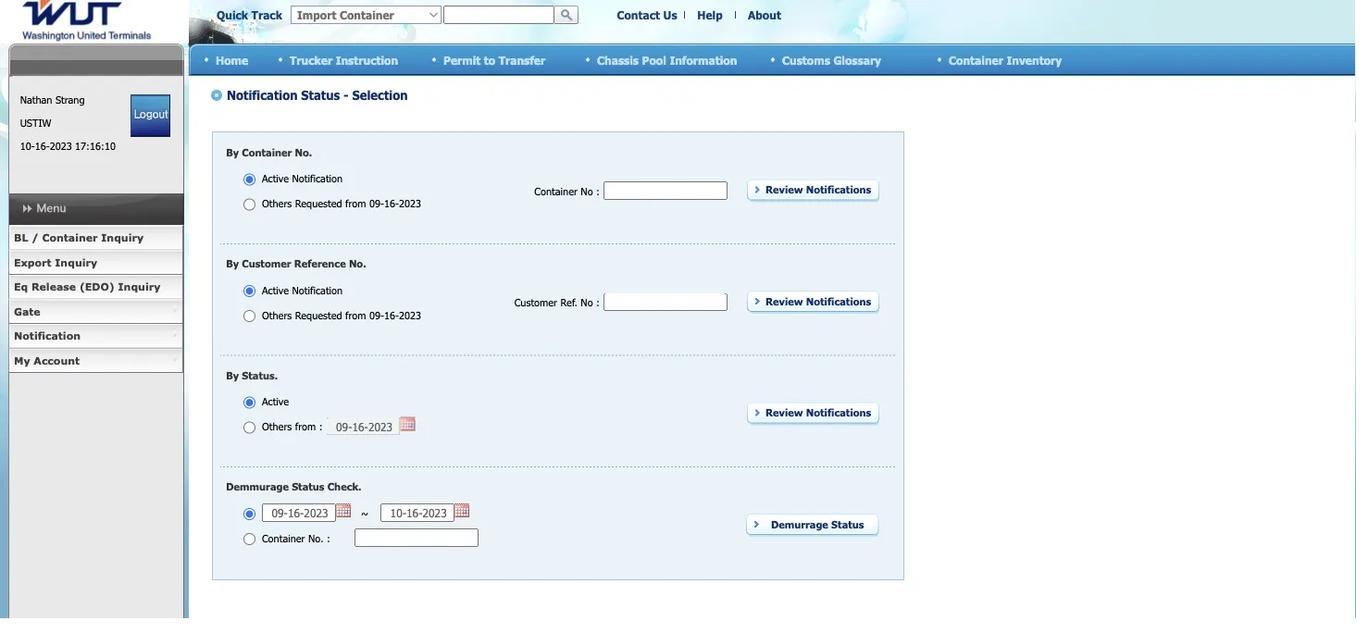 Task type: vqa. For each thing, say whether or not it's contained in the screenshot.
05-
no



Task type: describe. For each thing, give the bounding box(es) containing it.
notification
[[14, 330, 81, 342]]

(edo)
[[79, 280, 115, 293]]

us
[[663, 8, 677, 22]]

help link
[[697, 8, 723, 22]]

inquiry for (edo)
[[118, 280, 160, 293]]

contact
[[617, 8, 660, 22]]

chassis pool information
[[597, 53, 737, 66]]

my account link
[[8, 349, 183, 373]]

eq release (edo) inquiry link
[[8, 275, 183, 299]]

container inventory
[[949, 53, 1062, 66]]

1 vertical spatial inquiry
[[55, 256, 97, 268]]

bl / container inquiry link
[[8, 226, 183, 250]]

quick
[[217, 8, 248, 22]]

trucker instruction
[[290, 53, 398, 66]]

16-
[[35, 140, 50, 152]]

nathan
[[20, 93, 52, 106]]

eq
[[14, 280, 28, 293]]

export inquiry link
[[8, 250, 183, 275]]

10-16-2023 17:16:10
[[20, 140, 116, 152]]

about link
[[748, 8, 781, 22]]

contact us link
[[617, 8, 677, 22]]

gate link
[[8, 299, 183, 324]]

transfer
[[499, 53, 545, 66]]

export
[[14, 256, 51, 268]]

permit to transfer
[[443, 53, 545, 66]]

help
[[697, 8, 723, 22]]

/
[[32, 231, 39, 244]]

permit
[[443, 53, 481, 66]]

login image
[[131, 94, 171, 137]]



Task type: locate. For each thing, give the bounding box(es) containing it.
ustiw
[[20, 117, 51, 129]]

container
[[949, 53, 1003, 66], [42, 231, 98, 244]]

bl
[[14, 231, 28, 244]]

pool
[[642, 53, 666, 66]]

inquiry right (edo)
[[118, 280, 160, 293]]

2 vertical spatial inquiry
[[118, 280, 160, 293]]

container up export inquiry
[[42, 231, 98, 244]]

0 horizontal spatial container
[[42, 231, 98, 244]]

customs
[[782, 53, 830, 66]]

customs glossary
[[782, 53, 881, 66]]

export inquiry
[[14, 256, 97, 268]]

container left "inventory"
[[949, 53, 1003, 66]]

contact us
[[617, 8, 677, 22]]

inventory
[[1007, 53, 1062, 66]]

10-
[[20, 140, 35, 152]]

inquiry
[[101, 231, 144, 244], [55, 256, 97, 268], [118, 280, 160, 293]]

my account
[[14, 354, 80, 367]]

1 horizontal spatial container
[[949, 53, 1003, 66]]

account
[[34, 354, 80, 367]]

1 vertical spatial container
[[42, 231, 98, 244]]

17:16:10
[[75, 140, 116, 152]]

home
[[216, 53, 248, 66]]

2023
[[50, 140, 72, 152]]

inquiry up export inquiry link
[[101, 231, 144, 244]]

track
[[251, 8, 282, 22]]

gate
[[14, 305, 40, 318]]

instruction
[[336, 53, 398, 66]]

my
[[14, 354, 30, 367]]

notification link
[[8, 324, 183, 349]]

None text field
[[443, 6, 555, 24]]

0 vertical spatial container
[[949, 53, 1003, 66]]

0 vertical spatial inquiry
[[101, 231, 144, 244]]

eq release (edo) inquiry
[[14, 280, 160, 293]]

trucker
[[290, 53, 332, 66]]

chassis
[[597, 53, 639, 66]]

strang
[[55, 93, 85, 106]]

information
[[670, 53, 737, 66]]

to
[[484, 53, 495, 66]]

quick track
[[217, 8, 282, 22]]

inquiry down "bl / container inquiry"
[[55, 256, 97, 268]]

nathan strang
[[20, 93, 85, 106]]

about
[[748, 8, 781, 22]]

bl / container inquiry
[[14, 231, 144, 244]]

inquiry for container
[[101, 231, 144, 244]]

glossary
[[834, 53, 881, 66]]

release
[[31, 280, 76, 293]]



